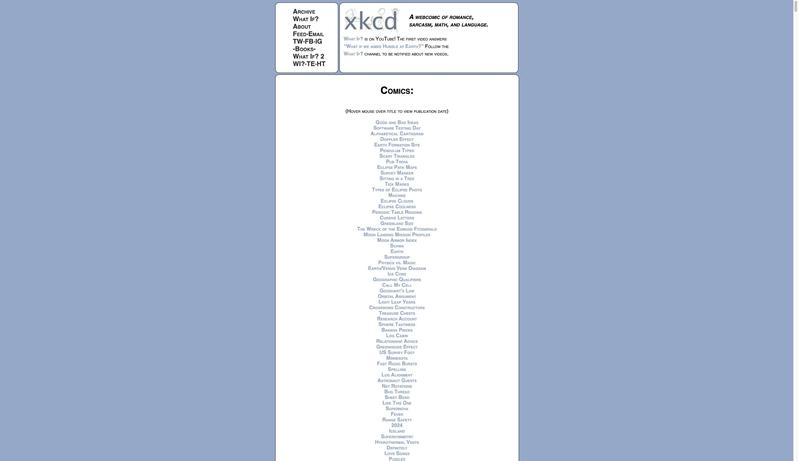 Task type: locate. For each thing, give the bounding box(es) containing it.
xkcd.com logo image
[[344, 7, 401, 33]]



Task type: vqa. For each thing, say whether or not it's contained in the screenshot.
Greenland Size image
no



